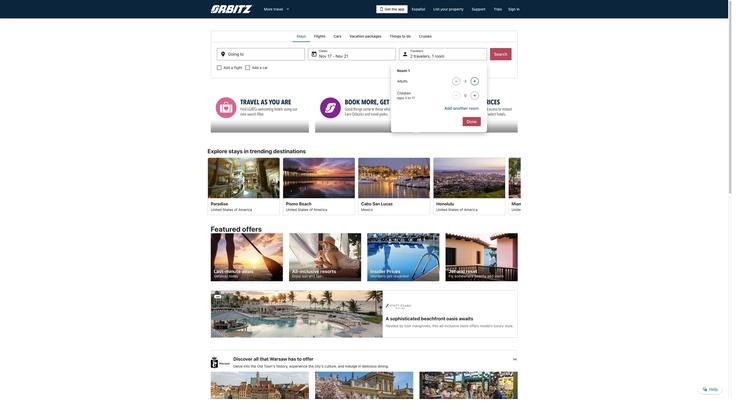 Task type: describe. For each thing, give the bounding box(es) containing it.
cars
[[334, 34, 342, 38]]

insider prices members get rewarded
[[371, 269, 409, 279]]

all
[[254, 357, 259, 363]]

of inside pismo beach united states of america
[[309, 208, 313, 212]]

travelers,
[[414, 54, 431, 59]]

search
[[494, 52, 508, 57]]

2 travelers, 1 room
[[411, 54, 445, 59]]

mexico
[[361, 208, 373, 212]]

that
[[260, 357, 269, 363]]

children ages 0 to 17
[[397, 91, 415, 100]]

lucas
[[381, 202, 393, 206]]

car
[[263, 66, 268, 70]]

cars link
[[330, 31, 346, 42]]

tab list inside featured offers main content
[[211, 31, 518, 42]]

discover
[[234, 357, 253, 363]]

add for add a car
[[252, 66, 259, 70]]

app
[[398, 7, 405, 11]]

room 1
[[397, 69, 410, 73]]

sign in button
[[507, 5, 522, 14]]

add another room button
[[443, 104, 481, 113]]

beach for miami beach
[[525, 202, 537, 206]]

paradise united states of america
[[211, 202, 252, 212]]

pismo beach united states of america
[[286, 202, 327, 212]]

miami
[[512, 202, 524, 206]]

search button
[[490, 48, 512, 60]]

honolulu
[[437, 202, 454, 206]]

travel
[[274, 7, 283, 11]]

0 horizontal spatial 1
[[408, 69, 410, 73]]

explore stays in trending destinations
[[208, 148, 306, 155]]

to inside discover all that warsaw has to offer delve into the old town's history, experience the city's culture, and indulge in delicious dining.
[[297, 357, 302, 363]]

marina cabo san lucas which includes a marina, a coastal town and night scenes image
[[358, 158, 430, 198]]

delicious
[[362, 365, 377, 369]]

trending
[[250, 148, 272, 155]]

room
[[397, 69, 408, 73]]

add for add another room
[[445, 106, 452, 111]]

culture,
[[325, 365, 337, 369]]

stays link
[[293, 31, 310, 42]]

room inside dropdown button
[[435, 54, 445, 59]]

more travel button
[[260, 5, 295, 14]]

get
[[385, 7, 391, 11]]

2 nov from the left
[[336, 54, 343, 59]]

last-minute deals getaway today
[[214, 269, 254, 279]]

vacation
[[350, 34, 365, 38]]

0
[[406, 96, 407, 100]]

children
[[397, 91, 411, 95]]

united inside miami beach united states of america
[[512, 208, 523, 212]]

san
[[373, 202, 380, 206]]

in inside dropdown button
[[517, 7, 520, 11]]

17 inside children ages 0 to 17
[[412, 96, 415, 100]]

beach for pismo beach
[[299, 202, 312, 206]]

paradise
[[211, 202, 228, 206]]

things to do
[[390, 34, 411, 38]]

resorts
[[320, 269, 336, 275]]

warsaw
[[270, 357, 287, 363]]

trips
[[494, 7, 502, 11]]

states inside paradise united states of america
[[223, 208, 233, 212]]

today
[[229, 274, 238, 279]]

in inside discover all that warsaw has to offer delve into the old town's history, experience the city's culture, and indulge in delicious dining.
[[359, 365, 361, 369]]

more travel
[[264, 7, 283, 11]]

add a flight
[[224, 66, 243, 70]]

done
[[467, 120, 477, 124]]

increase the number of children in room 1 image
[[472, 94, 478, 98]]

21
[[344, 54, 349, 59]]

of inside miami beach united states of america
[[535, 208, 539, 212]]

nov 17 - nov 21
[[319, 54, 349, 59]]

america inside miami beach united states of america
[[540, 208, 553, 212]]

to inside children ages 0 to 17
[[408, 96, 411, 100]]

honolulu united states of america
[[437, 202, 478, 212]]

do
[[407, 34, 411, 38]]

sign in
[[509, 7, 520, 11]]

jet
[[449, 269, 456, 275]]

featured offers main content
[[0, 31, 729, 400]]

town's
[[264, 365, 276, 369]]

beachy
[[475, 274, 487, 279]]

adults
[[397, 79, 408, 83]]

offer
[[303, 357, 314, 363]]

list
[[434, 7, 440, 11]]

3 ad image from the left
[[420, 373, 518, 400]]

stays
[[229, 148, 243, 155]]

2 horizontal spatial the
[[392, 7, 397, 11]]

cabo san lucas mexico
[[361, 202, 393, 212]]

your
[[441, 7, 448, 11]]

minute
[[225, 269, 241, 275]]

1 horizontal spatial the
[[309, 365, 314, 369]]

insider
[[371, 269, 386, 275]]

get
[[387, 274, 392, 279]]

enjoy
[[292, 274, 301, 279]]

dining.
[[378, 365, 389, 369]]

fun
[[316, 274, 322, 279]]

español button
[[408, 5, 430, 14]]

makiki - lower punchbowl - tantalus showing landscape views, a sunset and a city image
[[434, 158, 506, 198]]

decrease the number of children in room 1 image
[[454, 94, 460, 98]]

download the app button image
[[380, 7, 384, 11]]

flight
[[234, 66, 243, 70]]

1 horizontal spatial to
[[402, 34, 406, 38]]

done button
[[463, 117, 481, 126]]

of inside 'honolulu united states of america'
[[460, 208, 463, 212]]

2
[[411, 54, 413, 59]]



Task type: locate. For each thing, give the bounding box(es) containing it.
vacation packages link
[[346, 31, 386, 42]]

1 horizontal spatial 1
[[432, 54, 434, 59]]

united inside pismo beach united states of america
[[286, 208, 297, 212]]

america inside 'honolulu united states of america'
[[464, 208, 478, 212]]

destinations
[[273, 148, 306, 155]]

1 horizontal spatial add
[[252, 66, 259, 70]]

sign
[[509, 7, 516, 11]]

prices
[[387, 269, 401, 275]]

fly
[[449, 274, 454, 279]]

old
[[257, 365, 263, 369]]

a left flight
[[231, 66, 233, 70]]

room right travelers,
[[435, 54, 445, 59]]

in right sign
[[517, 7, 520, 11]]

2 horizontal spatial ad image
[[420, 373, 518, 400]]

3 states from the left
[[448, 208, 459, 212]]

deals
[[242, 269, 254, 275]]

beach right pismo
[[299, 202, 312, 206]]

1 vertical spatial to
[[408, 96, 411, 100]]

trips link
[[490, 5, 507, 14]]

states inside pismo beach united states of america
[[298, 208, 308, 212]]

4 united from the left
[[512, 208, 523, 212]]

property
[[449, 7, 464, 11]]

stays
[[297, 34, 306, 38]]

nov 17 - nov 21 button
[[308, 48, 396, 60]]

0 vertical spatial 1
[[432, 54, 434, 59]]

the right get
[[392, 7, 397, 11]]

more
[[264, 7, 273, 11]]

a for flight
[[231, 66, 233, 70]]

of inside paradise united states of america
[[234, 208, 238, 212]]

things to do link
[[386, 31, 415, 42]]

3 of from the left
[[460, 208, 463, 212]]

2 a from the left
[[260, 66, 262, 70]]

miami beach featuring a city and street scenes image
[[509, 158, 581, 198]]

2 vertical spatial to
[[297, 357, 302, 363]]

america
[[239, 208, 252, 212], [314, 208, 327, 212], [464, 208, 478, 212], [540, 208, 553, 212]]

17 left -
[[328, 54, 332, 59]]

of
[[234, 208, 238, 212], [309, 208, 313, 212], [460, 208, 463, 212], [535, 208, 539, 212]]

0 vertical spatial to
[[402, 34, 406, 38]]

2 horizontal spatial to
[[408, 96, 411, 100]]

1 states from the left
[[223, 208, 233, 212]]

1 beach from the left
[[299, 202, 312, 206]]

warm
[[495, 274, 504, 279]]

packages
[[366, 34, 382, 38]]

states inside miami beach united states of america
[[524, 208, 534, 212]]

offers
[[242, 225, 262, 234]]

1 horizontal spatial in
[[359, 365, 361, 369]]

beach inside pismo beach united states of america
[[299, 202, 312, 206]]

explore
[[208, 148, 227, 155]]

add inside button
[[445, 106, 452, 111]]

delve into the old town's history, experience the city's culture, and indulge in delicious dining. link
[[234, 363, 510, 369]]

1 right travelers,
[[432, 54, 434, 59]]

1 right room
[[408, 69, 410, 73]]

1 horizontal spatial ad image
[[315, 373, 414, 400]]

pismo
[[286, 202, 298, 206]]

1 ad image from the left
[[211, 373, 309, 400]]

2 horizontal spatial in
[[517, 7, 520, 11]]

1 vertical spatial 1
[[408, 69, 410, 73]]

4 america from the left
[[540, 208, 553, 212]]

1 of from the left
[[234, 208, 238, 212]]

1 united from the left
[[211, 208, 222, 212]]

1 nov from the left
[[319, 54, 327, 59]]

-
[[333, 54, 335, 59]]

4 states from the left
[[524, 208, 534, 212]]

into
[[244, 365, 250, 369]]

all-inclusive resorts enjoy sun and fun
[[292, 269, 336, 279]]

2 vertical spatial in
[[359, 365, 361, 369]]

miami beach united states of america
[[512, 202, 553, 212]]

america inside paradise united states of america
[[239, 208, 252, 212]]

2 america from the left
[[314, 208, 327, 212]]

last-
[[214, 269, 225, 275]]

cabo
[[361, 202, 372, 206]]

add left flight
[[224, 66, 230, 70]]

room inside button
[[469, 106, 479, 111]]

the down offer
[[309, 365, 314, 369]]

0 horizontal spatial to
[[297, 357, 302, 363]]

0 vertical spatial 17
[[328, 54, 332, 59]]

flights link
[[310, 31, 330, 42]]

to left "do"
[[402, 34, 406, 38]]

a left car on the top left of the page
[[260, 66, 262, 70]]

1 horizontal spatial beach
[[525, 202, 537, 206]]

featured offers
[[211, 225, 262, 234]]

in right stays
[[244, 148, 249, 155]]

nov right -
[[336, 54, 343, 59]]

united
[[211, 208, 222, 212], [286, 208, 297, 212], [437, 208, 448, 212], [512, 208, 523, 212]]

and inside all-inclusive resorts enjoy sun and fun
[[309, 274, 315, 279]]

0 horizontal spatial the
[[251, 365, 256, 369]]

0 vertical spatial in
[[517, 7, 520, 11]]

support link
[[468, 5, 490, 14]]

add left car on the top left of the page
[[252, 66, 259, 70]]

united down miami
[[512, 208, 523, 212]]

another
[[454, 106, 468, 111]]

things
[[390, 34, 401, 38]]

español
[[412, 7, 426, 11]]

ad
[[514, 358, 517, 362]]

las vegas featuring interior views image
[[208, 158, 280, 198]]

ad image
[[211, 373, 309, 400], [315, 373, 414, 400], [420, 373, 518, 400]]

show previous card image
[[205, 184, 211, 190]]

beach inside miami beach united states of america
[[525, 202, 537, 206]]

1 horizontal spatial a
[[260, 66, 262, 70]]

1 a from the left
[[231, 66, 233, 70]]

the left old
[[251, 365, 256, 369]]

nov left -
[[319, 54, 327, 59]]

flights
[[314, 34, 326, 38]]

1 horizontal spatial room
[[469, 106, 479, 111]]

a for car
[[260, 66, 262, 70]]

2 states from the left
[[298, 208, 308, 212]]

get the app link
[[377, 5, 408, 13]]

beach right miami
[[525, 202, 537, 206]]

rewarded
[[393, 274, 409, 279]]

list your property
[[434, 7, 464, 11]]

beach
[[299, 202, 312, 206], [525, 202, 537, 206]]

0 horizontal spatial room
[[435, 54, 445, 59]]

america inside pismo beach united states of america
[[314, 208, 327, 212]]

2 horizontal spatial add
[[445, 106, 452, 111]]

united down pismo
[[286, 208, 297, 212]]

tab list containing stays
[[211, 31, 518, 42]]

united inside paradise united states of america
[[211, 208, 222, 212]]

and
[[457, 269, 465, 275], [309, 274, 315, 279], [488, 274, 494, 279], [338, 365, 344, 369]]

add left another
[[445, 106, 452, 111]]

0 vertical spatial room
[[435, 54, 445, 59]]

states down pismo
[[298, 208, 308, 212]]

1 vertical spatial room
[[469, 106, 479, 111]]

to up experience
[[297, 357, 302, 363]]

add another room
[[445, 106, 479, 111]]

somewhere
[[455, 274, 474, 279]]

pismo beach featuring a sunset, views and tropical scenes image
[[283, 158, 355, 198]]

0 horizontal spatial nov
[[319, 54, 327, 59]]

sun
[[302, 274, 308, 279]]

1 vertical spatial in
[[244, 148, 249, 155]]

states inside 'honolulu united states of america'
[[448, 208, 459, 212]]

united down 'paradise'
[[211, 208, 222, 212]]

and left indulge
[[338, 365, 344, 369]]

17
[[328, 54, 332, 59], [412, 96, 415, 100]]

0 horizontal spatial add
[[224, 66, 230, 70]]

1 inside dropdown button
[[432, 54, 434, 59]]

get the app
[[385, 7, 405, 11]]

in right indulge
[[359, 365, 361, 369]]

cruises
[[419, 34, 432, 38]]

united down honolulu
[[437, 208, 448, 212]]

2 of from the left
[[309, 208, 313, 212]]

3 america from the left
[[464, 208, 478, 212]]

united inside 'honolulu united states of america'
[[437, 208, 448, 212]]

room
[[435, 54, 445, 59], [469, 106, 479, 111]]

city's
[[315, 365, 324, 369]]

2 ad image from the left
[[315, 373, 414, 400]]

17 inside nov 17 - nov 21 button
[[328, 54, 332, 59]]

states down 'paradise'
[[223, 208, 233, 212]]

0 horizontal spatial a
[[231, 66, 233, 70]]

featured offers region
[[208, 223, 521, 285]]

3 united from the left
[[437, 208, 448, 212]]

2 beach from the left
[[525, 202, 537, 206]]

17 right 0
[[412, 96, 415, 100]]

all-
[[292, 269, 300, 275]]

0 horizontal spatial 17
[[328, 54, 332, 59]]

delve
[[234, 365, 243, 369]]

1 horizontal spatial 17
[[412, 96, 415, 100]]

0 horizontal spatial in
[[244, 148, 249, 155]]

cruises link
[[415, 31, 436, 42]]

and left warm
[[488, 274, 494, 279]]

1 vertical spatial 17
[[412, 96, 415, 100]]

states down miami
[[524, 208, 534, 212]]

0 horizontal spatial beach
[[299, 202, 312, 206]]

4 of from the left
[[535, 208, 539, 212]]

featured
[[211, 225, 241, 234]]

1 horizontal spatial nov
[[336, 54, 343, 59]]

1 america from the left
[[239, 208, 252, 212]]

and inside discover all that warsaw has to offer delve into the old town's history, experience the city's culture, and indulge in delicious dining.
[[338, 365, 344, 369]]

2 travelers, 1 room button
[[399, 48, 487, 60]]

add
[[224, 66, 230, 70], [252, 66, 259, 70], [445, 106, 452, 111]]

decrease the number of adults in room 1 image
[[454, 79, 460, 83]]

states down honolulu
[[448, 208, 459, 212]]

2 united from the left
[[286, 208, 297, 212]]

0 horizontal spatial ad image
[[211, 373, 309, 400]]

1
[[432, 54, 434, 59], [408, 69, 410, 73]]

show next card image
[[518, 184, 524, 190]]

the
[[392, 7, 397, 11], [251, 365, 256, 369], [309, 365, 314, 369]]

states
[[223, 208, 233, 212], [298, 208, 308, 212], [448, 208, 459, 212], [524, 208, 534, 212]]

inclusive
[[300, 269, 319, 275]]

and right jet
[[457, 269, 465, 275]]

to right 0
[[408, 96, 411, 100]]

increase the number of adults in room 1 image
[[472, 79, 478, 83]]

list your property link
[[430, 5, 468, 14]]

room down increase the number of children in room 1 icon
[[469, 106, 479, 111]]

members
[[371, 274, 386, 279]]

and left fun
[[309, 274, 315, 279]]

orbitz logo image
[[211, 5, 254, 13]]

tab list
[[211, 31, 518, 42]]

add for add a flight
[[224, 66, 230, 70]]



Task type: vqa. For each thing, say whether or not it's contained in the screenshot.
1st States from left
yes



